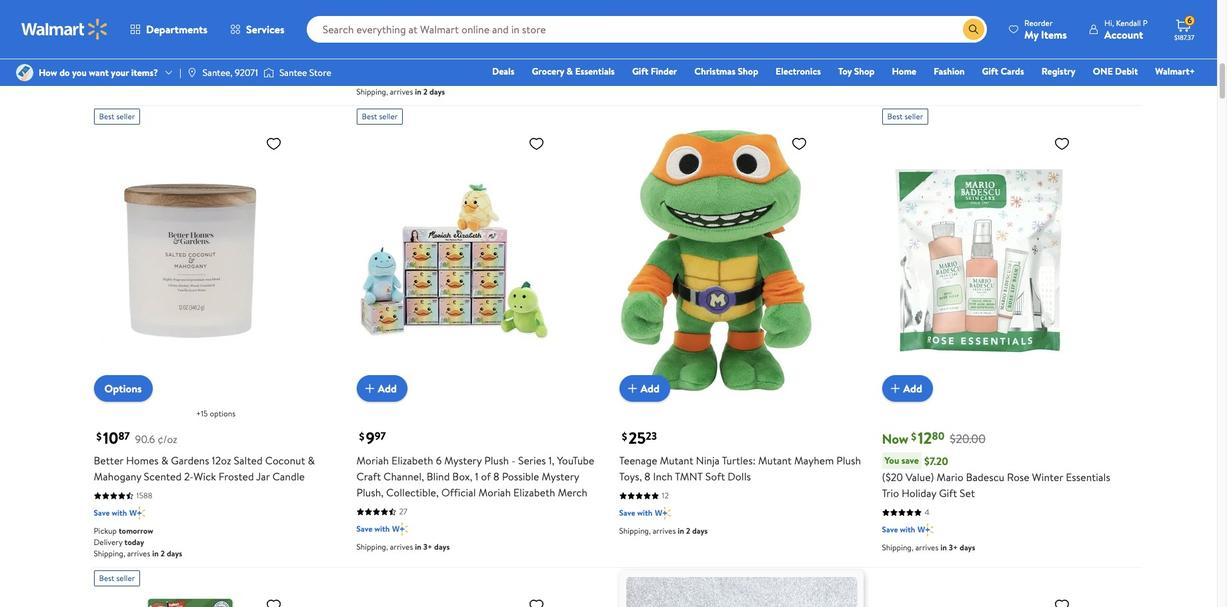 Task type: locate. For each thing, give the bounding box(es) containing it.
0 vertical spatial pickup
[[357, 63, 380, 75]]

tomorrow down the 1588 in the left of the page
[[119, 526, 153, 537]]

shipping, arrives in 3+ days down 27
[[357, 542, 450, 553]]

1 horizontal spatial today
[[387, 75, 407, 86]]

add button for 9
[[357, 376, 408, 402]]

add to favorites list, ($20 value) mario badescu rose winter essentials trio holiday gift set image
[[1054, 135, 1070, 152]]

better homes & gardens 12oz salted coconut & mahogany scented 2-wick frosted jar candle image
[[94, 130, 287, 392]]

add to cart image up the 25
[[625, 381, 641, 397]]

3 $ from the left
[[622, 430, 627, 444]]

0 vertical spatial 6
[[1188, 15, 1192, 26]]

best for $20.00
[[888, 111, 903, 122]]

2 vertical spatial 2
[[161, 548, 165, 560]]

essentials right winter
[[1066, 470, 1111, 485]]

3 add button from the left
[[882, 376, 933, 402]]

today down the 1588 in the left of the page
[[124, 537, 144, 548]]

homes
[[126, 454, 159, 468]]

items
[[1041, 27, 1067, 42]]

12 up the $7.20 at the right
[[918, 427, 932, 450]]

add to cart image for ($20 value) mario badescu rose winter essentials trio holiday gift set image
[[888, 381, 904, 397]]

departments
[[146, 22, 208, 37]]

2 plush from the left
[[837, 454, 861, 468]]

reorder
[[1025, 17, 1053, 28]]

possible
[[502, 470, 539, 484]]

1 horizontal spatial mystery
[[542, 470, 579, 484]]

+15
[[196, 408, 208, 420]]

$ right now
[[911, 430, 917, 444]]

tomorrow down 84
[[382, 63, 416, 75]]

with
[[112, 29, 127, 41], [375, 45, 390, 57], [112, 508, 127, 519], [637, 508, 653, 519], [375, 524, 390, 535], [900, 524, 915, 536]]

0 vertical spatial delivery
[[640, 9, 669, 20]]

2
[[423, 86, 428, 97], [686, 526, 691, 537], [161, 548, 165, 560]]

add button up 23
[[619, 376, 670, 402]]

1 horizontal spatial moriah
[[479, 486, 511, 500]]

delivery right email
[[640, 9, 669, 20]]

tomorrow
[[382, 63, 416, 75], [119, 526, 153, 537]]

gift left the cards on the top of the page
[[982, 65, 999, 78]]

1 add to cart image from the left
[[625, 381, 641, 397]]

seller for $20.00
[[905, 111, 924, 122]]

today
[[387, 75, 407, 86], [124, 537, 144, 548]]

shop right toy on the top right
[[854, 65, 875, 78]]

moriah down of
[[479, 486, 511, 500]]

walmart plus image up items? at the top of the page
[[130, 29, 145, 42]]

 image
[[263, 66, 274, 79], [187, 67, 197, 78]]

8 inside moriah elizabeth 6 mystery plush - series 1, youtube craft channel, blind box, 1 of 8 possible mystery plush, collectible, official moriah elizabeth merch
[[494, 470, 500, 484]]

0 vertical spatial elizabeth
[[392, 454, 433, 468]]

gift for gift cards
[[982, 65, 999, 78]]

 image
[[16, 64, 33, 81]]

pickup right store
[[357, 63, 380, 75]]

3 add from the left
[[904, 382, 923, 396]]

$ for 25
[[622, 430, 627, 444]]

essentials right grocery
[[575, 65, 615, 78]]

1 plush from the left
[[484, 454, 509, 468]]

walmart plus image up shipping, arrives in 2 days
[[655, 507, 671, 520]]

arrives down inch
[[653, 526, 676, 537]]

1 horizontal spatial  image
[[263, 66, 274, 79]]

fashion link
[[928, 64, 971, 79]]

pickup tomorrow delivery today shipping, arrives in 2 days down the 1588 in the left of the page
[[94, 526, 182, 560]]

0 horizontal spatial 2
[[161, 548, 165, 560]]

mystery down 1,
[[542, 470, 579, 484]]

1 horizontal spatial gift
[[939, 486, 957, 501]]

1 vertical spatial today
[[124, 537, 144, 548]]

2 horizontal spatial 8
[[645, 470, 651, 484]]

0 vertical spatial 2
[[423, 86, 428, 97]]

0 horizontal spatial shipping, arrives in 3+ days
[[94, 47, 187, 59]]

walmart+
[[1156, 65, 1195, 78]]

mutant up tmnt
[[660, 454, 694, 468]]

add to cart image up now
[[888, 381, 904, 397]]

add to favorites list, old wisconsin savory sampler image
[[529, 598, 545, 608]]

frosted
[[219, 470, 254, 484]]

value)
[[906, 470, 934, 485]]

mystery up box,
[[444, 454, 482, 468]]

old wisconsin savory sampler image
[[357, 592, 550, 608]]

$ inside the $ 10 87 90.6 ¢/oz better homes & gardens 12oz salted coconut & mahogany scented 2-wick frosted jar candle
[[96, 430, 102, 444]]

1 $ from the left
[[96, 430, 102, 444]]

6 inside 6 $187.37
[[1188, 15, 1192, 26]]

$ inside $ 9 97
[[359, 430, 365, 444]]

add
[[378, 382, 397, 396], [641, 382, 660, 396], [904, 382, 923, 396]]

cards
[[1001, 65, 1024, 78]]

1 horizontal spatial shipping, arrives in 3+ days
[[357, 542, 450, 553]]

$
[[96, 430, 102, 444], [359, 430, 365, 444], [622, 430, 627, 444], [911, 430, 917, 444]]

1 horizontal spatial &
[[308, 454, 315, 468]]

candle
[[272, 470, 305, 484]]

1 mutant from the left
[[660, 454, 694, 468]]

& right coconut
[[308, 454, 315, 468]]

2 add from the left
[[641, 382, 660, 396]]

today down 84
[[387, 75, 407, 86]]

6 up the blind
[[436, 454, 442, 468]]

shipping, arrives in 3+ days
[[94, 47, 187, 59], [357, 542, 450, 553], [882, 542, 976, 554]]

items?
[[131, 66, 158, 79]]

0 vertical spatial 12
[[918, 427, 932, 450]]

3+ up fashion 'link'
[[966, 28, 975, 39]]

pickup
[[357, 63, 380, 75], [94, 526, 117, 537]]

2 add to cart image from the left
[[888, 381, 904, 397]]

0 horizontal spatial add button
[[357, 376, 408, 402]]

1 horizontal spatial 2
[[423, 86, 428, 97]]

1 horizontal spatial add to cart image
[[888, 381, 904, 397]]

4 $ from the left
[[911, 430, 917, 444]]

0 horizontal spatial essentials
[[575, 65, 615, 78]]

1 horizontal spatial tomorrow
[[382, 63, 416, 75]]

1 horizontal spatial plush
[[837, 454, 861, 468]]

1 horizontal spatial 8
[[494, 470, 500, 484]]

registry link
[[1036, 64, 1082, 79]]

blind
[[427, 470, 450, 484]]

add up 97
[[378, 382, 397, 396]]

how do you want your items?
[[39, 66, 158, 79]]

teenage mutant ninja turtles: mutant mayhem plush toys, 8 inch tmnt soft dolls image
[[619, 130, 813, 392]]

santee
[[279, 66, 307, 79]]

-
[[512, 454, 516, 468]]

0 vertical spatial today
[[387, 75, 407, 86]]

santee store
[[279, 66, 331, 79]]

best for 90.6 ¢/oz
[[99, 111, 114, 122]]

registry
[[1042, 65, 1076, 78]]

$ for 10
[[96, 430, 102, 444]]

one debit link
[[1087, 64, 1144, 79]]

1 vertical spatial 2
[[686, 526, 691, 537]]

elizabeth up the channel,
[[392, 454, 433, 468]]

electronics link
[[770, 64, 827, 79]]

0 horizontal spatial mystery
[[444, 454, 482, 468]]

mutant right turtles:
[[758, 454, 792, 468]]

1 horizontal spatial elizabeth
[[514, 486, 555, 500]]

add button up 97
[[357, 376, 408, 402]]

1 horizontal spatial add
[[641, 382, 660, 396]]

add up 23
[[641, 382, 660, 396]]

1 add button from the left
[[357, 376, 408, 402]]

 image for santee, 92071
[[187, 67, 197, 78]]

0 horizontal spatial today
[[124, 537, 144, 548]]

walmart plus image down 27
[[392, 523, 408, 536]]

1 vertical spatial 12
[[662, 490, 669, 502]]

1 vertical spatial walmart plus image
[[655, 507, 671, 520]]

1,
[[549, 454, 555, 468]]

0 horizontal spatial pickup
[[94, 526, 117, 537]]

coconut
[[265, 454, 305, 468]]

1 horizontal spatial delivery
[[357, 75, 385, 86]]

shipping, arrives in 3+ days down 4
[[882, 542, 976, 554]]

add for $20.00
[[904, 382, 923, 396]]

walmart plus image
[[392, 45, 408, 58], [655, 507, 671, 520], [392, 523, 408, 536]]

gardens
[[171, 454, 209, 468]]

add button for $20.00
[[882, 376, 933, 402]]

mayhem
[[795, 454, 834, 468]]

2 horizontal spatial add
[[904, 382, 923, 396]]

mahogany
[[94, 470, 141, 484]]

1 add from the left
[[378, 382, 397, 396]]

&
[[567, 65, 573, 78], [161, 454, 168, 468], [308, 454, 315, 468]]

1 vertical spatial 6
[[436, 454, 442, 468]]

gift
[[632, 65, 649, 78], [982, 65, 999, 78], [939, 486, 957, 501]]

92071
[[235, 66, 258, 79]]

1 vertical spatial walmart plus image
[[130, 507, 145, 520]]

gift down the mario
[[939, 486, 957, 501]]

turtles:
[[722, 454, 756, 468]]

8 inside teenage mutant ninja turtles: mutant mayhem plush toys, 8 inch tmnt soft dolls
[[645, 470, 651, 484]]

pickup tomorrow delivery today shipping, arrives in 2 days down 84
[[357, 63, 445, 97]]

best seller for 9
[[362, 111, 398, 122]]

$ inside $ 25 23
[[622, 430, 627, 444]]

walmart plus image down the 1588 in the left of the page
[[130, 507, 145, 520]]

how
[[39, 66, 57, 79]]

save with
[[94, 29, 127, 41], [357, 45, 390, 57], [94, 508, 127, 519], [619, 508, 653, 519], [357, 524, 390, 535], [882, 524, 915, 536]]

$ 25 23
[[622, 427, 657, 450]]

0 horizontal spatial tomorrow
[[119, 526, 153, 537]]

& right grocery
[[567, 65, 573, 78]]

now $ 12 80 $20.00
[[882, 427, 986, 450]]

0 horizontal spatial plush
[[484, 454, 509, 468]]

shop right christmas
[[738, 65, 759, 78]]

$ left the 25
[[622, 430, 627, 444]]

1 vertical spatial essentials
[[1066, 470, 1111, 485]]

($20 value) mario badescu rose winter essentials trio holiday gift set image
[[882, 130, 1076, 392]]

arrives down 84
[[390, 86, 413, 97]]

my
[[1025, 27, 1039, 42]]

90.6
[[135, 432, 155, 447]]

 image right 92071
[[263, 66, 274, 79]]

walmart plus image
[[130, 29, 145, 42], [130, 507, 145, 520], [918, 524, 934, 537]]

1 horizontal spatial pickup tomorrow delivery today shipping, arrives in 2 days
[[357, 63, 445, 97]]

you save $7.20 ($20 value) mario badescu rose winter essentials trio holiday gift set
[[882, 454, 1111, 501]]

1 horizontal spatial add button
[[619, 376, 670, 402]]

moriah up craft
[[357, 454, 389, 468]]

1 vertical spatial delivery
[[357, 75, 385, 86]]

Search search field
[[307, 16, 987, 43]]

2 horizontal spatial gift
[[982, 65, 999, 78]]

0 horizontal spatial add to cart image
[[625, 381, 641, 397]]

plush
[[484, 454, 509, 468], [837, 454, 861, 468]]

your
[[111, 66, 129, 79]]

box,
[[452, 470, 473, 484]]

1 horizontal spatial shop
[[854, 65, 875, 78]]

6 up the $187.37
[[1188, 15, 1192, 26]]

0 horizontal spatial mutant
[[660, 454, 694, 468]]

debit
[[1115, 65, 1138, 78]]

 image for santee store
[[263, 66, 274, 79]]

0 horizontal spatial pickup tomorrow delivery today shipping, arrives in 2 days
[[94, 526, 182, 560]]

¢/oz
[[158, 432, 177, 447]]

shop for toy shop
[[854, 65, 875, 78]]

search icon image
[[969, 24, 979, 35]]

Walmart Site-Wide search field
[[307, 16, 987, 43]]

2 shop from the left
[[854, 65, 875, 78]]

1 vertical spatial moriah
[[479, 486, 511, 500]]

plush left the -
[[484, 454, 509, 468]]

best for 9
[[362, 111, 377, 122]]

add to cart image
[[625, 381, 641, 397], [888, 381, 904, 397]]

1 horizontal spatial 6
[[1188, 15, 1192, 26]]

& up scented
[[161, 454, 168, 468]]

gift inside gift cards link
[[982, 65, 999, 78]]

home link
[[886, 64, 923, 79]]

add to cart image for teenage mutant ninja turtles: mutant mayhem plush toys, 8 inch tmnt soft dolls image
[[625, 381, 641, 397]]

walmart+ link
[[1150, 64, 1201, 79]]

tmnt
[[675, 470, 703, 484]]

delivery down the mahogany on the left of page
[[94, 537, 123, 548]]

1 horizontal spatial mutant
[[758, 454, 792, 468]]

$ left 10
[[96, 430, 102, 444]]

add to favorites list, $25 apple gift card (email delivery) image
[[1054, 598, 1070, 608]]

$ left 9
[[359, 430, 365, 444]]

0 horizontal spatial moriah
[[357, 454, 389, 468]]

2 horizontal spatial &
[[567, 65, 573, 78]]

mystery
[[444, 454, 482, 468], [542, 470, 579, 484]]

0 horizontal spatial delivery
[[94, 537, 123, 548]]

0 horizontal spatial add
[[378, 382, 397, 396]]

one
[[1093, 65, 1113, 78]]

pickup down the mahogany on the left of page
[[94, 526, 117, 537]]

essentials inside you save $7.20 ($20 value) mario badescu rose winter essentials trio holiday gift set
[[1066, 470, 1111, 485]]

days
[[977, 28, 992, 39], [172, 47, 187, 59], [430, 86, 445, 97], [692, 526, 708, 537], [434, 542, 450, 553], [960, 542, 976, 554], [167, 548, 182, 560]]

0 horizontal spatial 6
[[436, 454, 442, 468]]

8 left inch
[[645, 470, 651, 484]]

delivery
[[640, 9, 669, 20], [357, 75, 385, 86], [94, 537, 123, 548]]

1 shop from the left
[[738, 65, 759, 78]]

arrives down 27
[[390, 542, 413, 553]]

kendall
[[1116, 17, 1141, 28]]

gift left finder
[[632, 65, 649, 78]]

8 left departments
[[136, 12, 141, 23]]

moriah elizabeth 6 mystery plush - series 1, youtube craft channel, blind box, 1 of 8 possible mystery plush, collectible, official moriah elizabeth merch
[[357, 454, 595, 500]]

1 horizontal spatial essentials
[[1066, 470, 1111, 485]]

christmas shop
[[695, 65, 759, 78]]

2 vertical spatial walmart plus image
[[392, 523, 408, 536]]

walmart plus image down 4
[[918, 524, 934, 537]]

scented
[[144, 470, 182, 484]]

1 horizontal spatial pickup
[[357, 63, 380, 75]]

pez candy christmas candy dispenser plus 3 candy refills, 1 count, 0.87 oz image
[[94, 592, 287, 608]]

add button up now
[[882, 376, 933, 402]]

walmart plus image for 25
[[655, 507, 671, 520]]

gift inside gift finder 'link'
[[632, 65, 649, 78]]

12 down inch
[[662, 490, 669, 502]]

plush inside teenage mutant ninja turtles: mutant mayhem plush toys, 8 inch tmnt soft dolls
[[837, 454, 861, 468]]

 image right |
[[187, 67, 197, 78]]

3+ up $25 apple gift card (email delivery) image on the bottom right
[[949, 542, 958, 554]]

walmart plus image down 84
[[392, 45, 408, 58]]

0 vertical spatial pickup tomorrow delivery today shipping, arrives in 2 days
[[357, 63, 445, 97]]

0 horizontal spatial gift
[[632, 65, 649, 78]]

3+
[[966, 28, 975, 39], [161, 47, 170, 59], [423, 542, 432, 553], [949, 542, 958, 554]]

8 right of
[[494, 470, 500, 484]]

shipping, arrives in 3+ days up items? at the top of the page
[[94, 47, 187, 59]]

0 horizontal spatial shop
[[738, 65, 759, 78]]

toy shop link
[[833, 64, 881, 79]]

elizabeth down 'possible'
[[514, 486, 555, 500]]

1 vertical spatial mystery
[[542, 470, 579, 484]]

santee,
[[203, 66, 233, 79]]

gift finder
[[632, 65, 677, 78]]

electronics
[[776, 65, 821, 78]]

plush inside moriah elizabeth 6 mystery plush - series 1, youtube craft channel, blind box, 1 of 8 possible mystery plush, collectible, official moriah elizabeth merch
[[484, 454, 509, 468]]

0 horizontal spatial  image
[[187, 67, 197, 78]]

add up now
[[904, 382, 923, 396]]

2 $ from the left
[[359, 430, 365, 444]]

best seller
[[99, 111, 135, 122], [362, 111, 398, 122], [888, 111, 924, 122], [99, 573, 135, 584]]

delivery right store
[[357, 75, 385, 86]]

0 vertical spatial essentials
[[575, 65, 615, 78]]

2 horizontal spatial 2
[[686, 526, 691, 537]]

2 horizontal spatial delivery
[[640, 9, 669, 20]]

2 horizontal spatial add button
[[882, 376, 933, 402]]

plush right mayhem
[[837, 454, 861, 468]]



Task type: vqa. For each thing, say whether or not it's contained in the screenshot.
the Austin,
no



Task type: describe. For each thing, give the bounding box(es) containing it.
dolls
[[728, 470, 751, 484]]

0 vertical spatial walmart plus image
[[392, 45, 408, 58]]

essentials inside "link"
[[575, 65, 615, 78]]

10
[[103, 427, 118, 450]]

12oz
[[212, 454, 231, 468]]

0 horizontal spatial elizabeth
[[392, 454, 433, 468]]

0 horizontal spatial 12
[[662, 490, 669, 502]]

store
[[309, 66, 331, 79]]

services button
[[219, 13, 296, 45]]

1 vertical spatial pickup
[[94, 526, 117, 537]]

add to favorites list, moriah elizabeth 6 mystery plush - series 1, youtube craft channel, blind box, 1 of 8 possible mystery plush, collectible, official moriah elizabeth merch image
[[529, 135, 545, 152]]

gift cards
[[982, 65, 1024, 78]]

9
[[366, 427, 375, 450]]

add to cart image
[[362, 381, 378, 397]]

home
[[892, 65, 917, 78]]

gift finder link
[[626, 64, 683, 79]]

grocery & essentials link
[[526, 64, 621, 79]]

craft
[[357, 470, 381, 484]]

87
[[118, 429, 130, 444]]

2-
[[184, 470, 194, 484]]

$ 10 87 90.6 ¢/oz better homes & gardens 12oz salted coconut & mahogany scented 2-wick frosted jar candle
[[94, 427, 315, 484]]

services
[[246, 22, 285, 37]]

seller for 90.6 ¢/oz
[[116, 111, 135, 122]]

gift inside you save $7.20 ($20 value) mario badescu rose winter essentials trio holiday gift set
[[939, 486, 957, 501]]

best seller for $20.00
[[888, 111, 924, 122]]

want
[[89, 66, 109, 79]]

add to favorites list, teenage mutant ninja turtles: mutant mayhem plush toys, 8 inch tmnt soft dolls image
[[792, 135, 808, 152]]

deals
[[492, 65, 515, 78]]

$ inside now $ 12 80 $20.00
[[911, 430, 917, 444]]

wick
[[194, 470, 216, 484]]

arrives up items? at the top of the page
[[127, 47, 150, 59]]

arrives down the 1588 in the left of the page
[[127, 548, 150, 560]]

& inside grocery & essentials "link"
[[567, 65, 573, 78]]

shop for christmas shop
[[738, 65, 759, 78]]

teenage mutant ninja turtles: mutant mayhem plush toys, 8 inch tmnt soft dolls
[[619, 454, 861, 484]]

hi, kendall p account
[[1105, 17, 1148, 42]]

0 vertical spatial walmart plus image
[[130, 29, 145, 42]]

you
[[885, 454, 899, 468]]

$ for 9
[[359, 430, 365, 444]]

holiday
[[902, 486, 937, 501]]

seller for 9
[[379, 111, 398, 122]]

gift for gift finder
[[632, 65, 649, 78]]

1 horizontal spatial 12
[[918, 427, 932, 450]]

0 horizontal spatial &
[[161, 454, 168, 468]]

trio
[[882, 486, 899, 501]]

you
[[72, 66, 87, 79]]

3+ down departments dropdown button
[[161, 47, 170, 59]]

1 vertical spatial tomorrow
[[119, 526, 153, 537]]

channel,
[[384, 470, 424, 484]]

departments button
[[119, 13, 219, 45]]

collectible,
[[386, 486, 439, 500]]

1 vertical spatial elizabeth
[[514, 486, 555, 500]]

27
[[399, 506, 408, 518]]

walmart plus image for 9
[[392, 523, 408, 536]]

account
[[1105, 27, 1144, 42]]

80
[[932, 429, 945, 444]]

save
[[902, 454, 919, 468]]

0 vertical spatial mystery
[[444, 454, 482, 468]]

2 vertical spatial delivery
[[94, 537, 123, 548]]

soft
[[706, 470, 725, 484]]

toys,
[[619, 470, 642, 484]]

$187.37
[[1175, 33, 1195, 42]]

walmart image
[[21, 19, 108, 40]]

|
[[179, 66, 181, 79]]

deals link
[[486, 64, 521, 79]]

25
[[629, 427, 646, 450]]

0 vertical spatial moriah
[[357, 454, 389, 468]]

p
[[1143, 17, 1148, 28]]

97
[[375, 429, 386, 444]]

official
[[441, 486, 476, 500]]

0 horizontal spatial 8
[[136, 12, 141, 23]]

2 vertical spatial walmart plus image
[[918, 524, 934, 537]]

2 add button from the left
[[619, 376, 670, 402]]

$ 9 97
[[359, 427, 386, 450]]

christmas
[[695, 65, 736, 78]]

better
[[94, 454, 123, 468]]

gift cards link
[[976, 64, 1030, 79]]

$7.20
[[925, 454, 949, 469]]

christmas shop link
[[689, 64, 765, 79]]

2 horizontal spatial shipping, arrives in 3+ days
[[882, 542, 976, 554]]

salted
[[234, 454, 263, 468]]

add for 9
[[378, 382, 397, 396]]

jar
[[256, 470, 270, 484]]

options link
[[94, 376, 153, 402]]

plush,
[[357, 486, 384, 500]]

do
[[59, 66, 70, 79]]

$25 apple gift card (email delivery) image
[[882, 592, 1076, 608]]

0 vertical spatial tomorrow
[[382, 63, 416, 75]]

moriah elizabeth 6 mystery plush - series 1, youtube craft channel, blind box, 1 of 8 possible mystery plush, collectible, official moriah elizabeth merch image
[[357, 130, 550, 392]]

6 $187.37
[[1175, 15, 1195, 42]]

series
[[518, 454, 546, 468]]

merch
[[558, 486, 588, 500]]

set
[[960, 486, 975, 501]]

1 vertical spatial pickup tomorrow delivery today shipping, arrives in 2 days
[[94, 526, 182, 560]]

207
[[925, 11, 938, 23]]

6 inside moriah elizabeth 6 mystery plush - series 1, youtube craft channel, blind box, 1 of 8 possible mystery plush, collectible, official moriah elizabeth merch
[[436, 454, 442, 468]]

inch
[[653, 470, 673, 484]]

of
[[481, 470, 491, 484]]

grocery & essentials
[[532, 65, 615, 78]]

options
[[210, 408, 236, 420]]

arrives down 4
[[916, 542, 939, 554]]

now
[[882, 430, 909, 448]]

3+ down collectible,
[[423, 542, 432, 553]]

finder
[[651, 65, 677, 78]]

best seller for 90.6 ¢/oz
[[99, 111, 135, 122]]

2 mutant from the left
[[758, 454, 792, 468]]

winter
[[1032, 470, 1064, 485]]

add to favorites list, pez candy christmas candy dispenser plus 3 candy refills, 1 count, 0.87 oz image
[[266, 598, 282, 608]]

one debit
[[1093, 65, 1138, 78]]

4
[[925, 507, 930, 518]]

+15 options
[[196, 408, 236, 420]]

add to favorites list, better homes & gardens 12oz salted coconut & mahogany scented 2-wick frosted jar candle image
[[266, 135, 282, 152]]

reorder my items
[[1025, 17, 1067, 42]]

teenage
[[619, 454, 657, 468]]

($20
[[882, 470, 903, 485]]

1
[[475, 470, 479, 484]]

84
[[399, 28, 409, 39]]

shipping, arrives in 2 days
[[619, 526, 708, 537]]

options
[[104, 382, 142, 396]]



